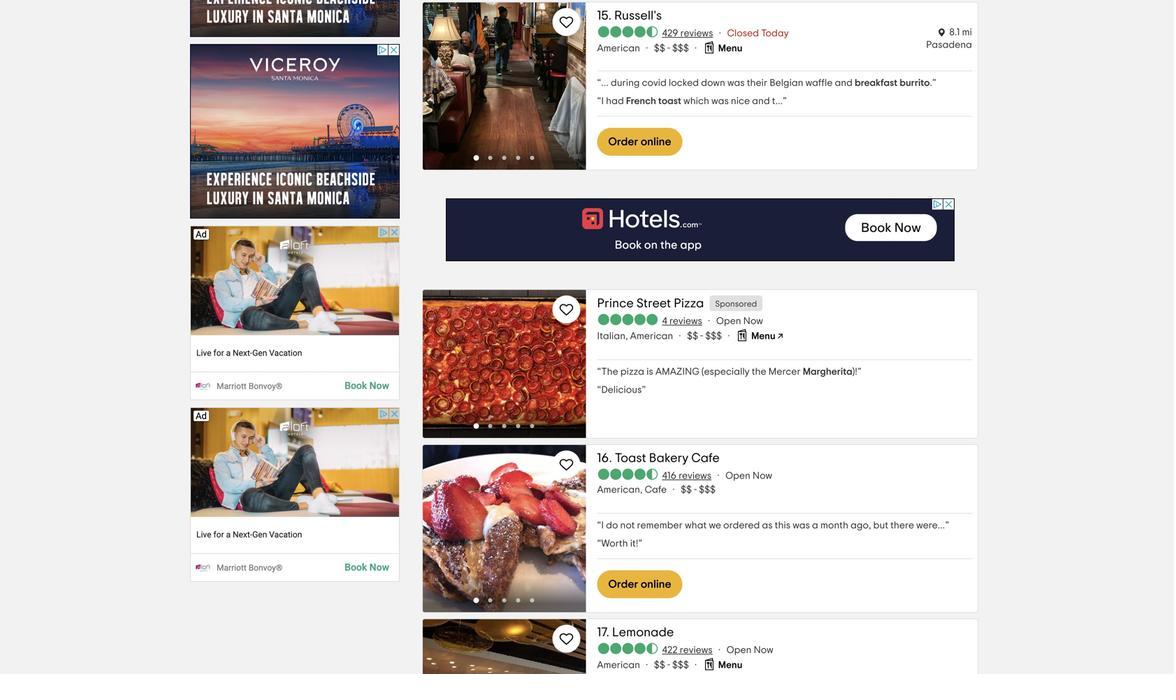 Task type: describe. For each thing, give the bounding box(es) containing it.
order online button for toast
[[597, 571, 683, 599]]

- for 4 reviews
[[700, 332, 703, 341]]

416 reviews
[[662, 471, 712, 481]]

16 . toast bakery cafe
[[597, 452, 720, 465]]

pizza
[[674, 297, 704, 310]]

$$ for 422 reviews
[[654, 661, 665, 671]]

416
[[662, 471, 677, 481]]

i for i do not remember what we ordered as this was a month ago, but there were...
[[601, 521, 604, 531]]

15 . russell's
[[597, 9, 662, 22]]

...
[[601, 78, 609, 88]]

2 carousel of images figure from the top
[[423, 290, 586, 438]]

is
[[647, 367, 653, 377]]

(especially
[[702, 367, 750, 377]]

breakfast
[[855, 78, 898, 88]]

what
[[685, 521, 707, 531]]

as
[[762, 521, 773, 531]]

$$$ for 422 reviews
[[672, 661, 689, 671]]

order for russell's
[[608, 136, 638, 147]]

delicious link
[[597, 384, 646, 397]]

there
[[891, 521, 914, 531]]

0 vertical spatial cafe
[[691, 452, 720, 465]]

最高！！ image
[[423, 445, 586, 613]]

waffle
[[806, 78, 833, 88]]

$$$ for 4 reviews
[[705, 332, 722, 341]]

4.5 of 5 bubbles image for lemonade
[[597, 643, 659, 655]]

delicious
[[601, 385, 642, 395]]

open now for lemonade
[[727, 646, 774, 656]]

the
[[752, 367, 766, 377]]

$$ - $$$ for 4 reviews
[[687, 332, 722, 341]]

$$ for 416 reviews
[[681, 485, 692, 495]]

422
[[662, 646, 678, 656]]

bakery
[[649, 452, 689, 465]]

0 vertical spatial now
[[743, 317, 763, 326]]

nice
[[731, 96, 750, 106]]

worth it! link
[[597, 538, 643, 550]]

1 4.5 of 5 bubbles image from the top
[[597, 26, 659, 37]]

save to a trip image for 16
[[558, 456, 575, 473]]

worth
[[601, 539, 628, 549]]

t...
[[772, 96, 783, 106]]

burrito
[[900, 78, 930, 88]]

0 vertical spatial open now
[[716, 317, 763, 326]]

save to a trip image for 15
[[558, 14, 575, 30]]

during
[[611, 78, 640, 88]]

american, cafe
[[597, 485, 667, 495]]

reviews for 422 reviews
[[680, 646, 713, 656]]

menu for 422 reviews
[[718, 661, 743, 671]]

4
[[662, 317, 667, 326]]

we
[[709, 521, 721, 531]]

menu for 429 reviews
[[718, 44, 743, 53]]

$$ - $$$ for 429 reviews
[[654, 44, 689, 53]]

worth it!
[[601, 539, 638, 549]]

down
[[701, 78, 725, 88]]

closed today
[[727, 29, 789, 38]]

it!
[[630, 539, 638, 549]]

toast
[[658, 96, 681, 106]]

american,
[[597, 485, 643, 495]]

do
[[606, 521, 618, 531]]

- for 429 reviews
[[667, 44, 670, 53]]

the pizza is amazing (especially the mercer margherita )!
[[601, 367, 858, 377]]

was for which
[[712, 96, 729, 106]]

belgian
[[770, 78, 803, 88]]

online for russell's
[[641, 136, 671, 147]]

street
[[637, 297, 671, 310]]

prince street pizza
[[597, 297, 704, 310]]

order online link for toast
[[597, 571, 683, 599]]

. for lemonade
[[606, 627, 609, 639]]

their
[[747, 78, 768, 88]]

4 reviews
[[662, 317, 702, 326]]

prince
[[597, 297, 634, 310]]

not
[[620, 521, 635, 531]]

italian,
[[597, 332, 628, 341]]

$$$ for 416 reviews
[[699, 485, 716, 495]]

- for 422 reviews
[[667, 661, 670, 671]]

5.0 of 5 bubbles image
[[597, 314, 659, 325]]

$$$ for 429 reviews
[[672, 44, 689, 53]]

i do not remember what we ordered as this was a month ago, but there were...
[[601, 521, 945, 531]]

had
[[606, 96, 624, 106]]

ago,
[[851, 521, 871, 531]]

american for 422 reviews
[[597, 661, 640, 671]]

422 reviews
[[662, 646, 713, 656]]

remember
[[637, 521, 683, 531]]

... during covid locked down was their belgian waffle and breakfast burrito .
[[601, 78, 932, 88]]

order online link for russell's
[[597, 128, 683, 156]]



Task type: locate. For each thing, give the bounding box(es) containing it.
was
[[728, 78, 745, 88], [712, 96, 729, 106], [793, 521, 810, 531]]

0 vertical spatial was
[[728, 78, 745, 88]]

1 vertical spatial open
[[726, 471, 751, 481]]

cafe down 416
[[645, 485, 667, 495]]

4.5 of 5 bubbles image down 17 . lemonade
[[597, 643, 659, 655]]

$$ - $$$ for 422 reviews
[[654, 661, 689, 671]]

1 vertical spatial order online button
[[597, 571, 683, 599]]

reviews for 429 reviews
[[680, 29, 713, 38]]

open
[[716, 317, 741, 326], [726, 471, 751, 481], [727, 646, 752, 656]]

order online down the french
[[608, 136, 671, 147]]

4.5 of 5 bubbles image down 15 . russell's
[[597, 26, 659, 37]]

toast
[[615, 452, 646, 465]]

15
[[597, 9, 608, 22]]

this
[[775, 521, 791, 531]]

order online for toast
[[608, 579, 671, 590]]

0 vertical spatial i
[[601, 96, 604, 106]]

pasadena
[[926, 40, 972, 50]]

4.5 of 5 bubbles image
[[597, 26, 659, 37], [597, 469, 659, 480], [597, 643, 659, 655]]

open now up ordered
[[726, 471, 772, 481]]

1 i from the top
[[601, 96, 604, 106]]

i
[[601, 96, 604, 106], [601, 521, 604, 531]]

mercer
[[769, 367, 801, 377]]

16
[[597, 452, 609, 465]]

menu for 4 reviews
[[751, 332, 776, 341]]

order
[[608, 136, 638, 147], [608, 579, 638, 590]]

american
[[597, 44, 640, 53], [630, 332, 673, 341], [597, 661, 640, 671]]

open for toast bakery cafe
[[726, 471, 751, 481]]

2 vertical spatial was
[[793, 521, 810, 531]]

0 vertical spatial open
[[716, 317, 741, 326]]

i do not remember what we ordered as this was a month ago, but there were... link
[[597, 520, 949, 532]]

i had french toast which was nice and t...
[[601, 96, 783, 106]]

reviews for 416 reviews
[[679, 471, 712, 481]]

1 vertical spatial order
[[608, 579, 638, 590]]

$$$ up (especially
[[705, 332, 722, 341]]

0 horizontal spatial cafe
[[645, 485, 667, 495]]

italian, american
[[597, 332, 673, 341]]

$$$ down 429 reviews in the right top of the page
[[672, 44, 689, 53]]

reviews
[[680, 29, 713, 38], [670, 317, 702, 326], [679, 471, 712, 481], [680, 646, 713, 656]]

was inside "link"
[[793, 521, 810, 531]]

american down 15 . russell's
[[597, 44, 640, 53]]

order online link down the french
[[597, 128, 683, 156]]

$$ down 416 reviews
[[681, 485, 692, 495]]

. for russell's
[[608, 9, 612, 22]]

$$ - $$$
[[654, 44, 689, 53], [687, 332, 722, 341], [681, 485, 716, 495], [654, 661, 689, 671]]

american for 429 reviews
[[597, 44, 640, 53]]

0 vertical spatial american
[[597, 44, 640, 53]]

menu
[[718, 44, 743, 53], [751, 332, 776, 341], [718, 661, 743, 671]]

- down 422
[[667, 661, 670, 671]]

sponsored
[[715, 300, 757, 309]]

2 vertical spatial american
[[597, 661, 640, 671]]

2 save to a trip image from the top
[[558, 456, 575, 473]]

0 vertical spatial online
[[641, 136, 671, 147]]

0 vertical spatial menu
[[718, 44, 743, 53]]

429 reviews
[[662, 29, 713, 38]]

order online down "it!"
[[608, 579, 671, 590]]

1 vertical spatial american
[[630, 332, 673, 341]]

$$ for 4 reviews
[[687, 332, 698, 341]]

open now right 422 reviews
[[727, 646, 774, 656]]

open right 422 reviews
[[727, 646, 752, 656]]

today
[[761, 29, 789, 38]]

- down 416 reviews
[[694, 485, 697, 495]]

now for 17 . lemonade
[[754, 646, 774, 656]]

2 vertical spatial open now
[[727, 646, 774, 656]]

open now
[[716, 317, 763, 326], [726, 471, 772, 481], [727, 646, 774, 656]]

0 vertical spatial order online link
[[597, 128, 683, 156]]

2 order from the top
[[608, 579, 638, 590]]

save to a trip image left '15' in the top right of the page
[[558, 14, 575, 30]]

american down 4 at the right of the page
[[630, 332, 673, 341]]

carousel of images figure for 15 . russell's
[[423, 2, 586, 170]]

0 vertical spatial save to a trip image
[[558, 14, 575, 30]]

amazing
[[656, 367, 699, 377]]

order online link
[[597, 128, 683, 156], [597, 571, 683, 599]]

month
[[821, 521, 849, 531]]

$$ - $$$ down 4 reviews
[[687, 332, 722, 341]]

-
[[667, 44, 670, 53], [700, 332, 703, 341], [694, 485, 697, 495], [667, 661, 670, 671]]

$$ - $$$ for 416 reviews
[[681, 485, 716, 495]]

i for i had french toast which was nice and t...
[[601, 96, 604, 106]]

cafe up 416 reviews
[[691, 452, 720, 465]]

1 order online button from the top
[[597, 128, 683, 156]]

- down 429 on the right top
[[667, 44, 670, 53]]

. left russell's
[[608, 9, 612, 22]]

reviews for 4 reviews
[[670, 317, 702, 326]]

reviews down pizza
[[670, 317, 702, 326]]

order online
[[608, 136, 671, 147], [608, 579, 671, 590]]

1 vertical spatial save to a trip image
[[558, 631, 575, 648]]

open down sponsored
[[716, 317, 741, 326]]

order online for russell's
[[608, 136, 671, 147]]

a
[[812, 521, 818, 531]]

french
[[626, 96, 656, 106]]

and
[[835, 78, 853, 88], [752, 96, 770, 106]]

1 carousel of images figure from the top
[[423, 2, 586, 170]]

3 carousel of images figure from the top
[[423, 445, 586, 613]]

order online button down "it!"
[[597, 571, 683, 599]]

1 order online link from the top
[[597, 128, 683, 156]]

prince street pizza link
[[597, 297, 704, 310]]

open now for toast bakery cafe
[[726, 471, 772, 481]]

save to a trip image left prince in the right of the page
[[558, 301, 575, 318]]

2 order online button from the top
[[597, 571, 683, 599]]

- down 4 reviews
[[700, 332, 703, 341]]

pizza
[[621, 367, 644, 377]]

was up "nice"
[[728, 78, 745, 88]]

open for lemonade
[[727, 646, 752, 656]]

i left do
[[601, 521, 604, 531]]

save to a trip image
[[558, 14, 575, 30], [558, 456, 575, 473]]

17 . lemonade
[[597, 627, 674, 639]]

online down the toast
[[641, 136, 671, 147]]

margherita
[[803, 367, 853, 377]]

locked
[[669, 78, 699, 88]]

0 vertical spatial order online
[[608, 136, 671, 147]]

american down 17 . lemonade
[[597, 661, 640, 671]]

order online button down the french
[[597, 128, 683, 156]]

carousel of images figure
[[423, 2, 586, 170], [423, 290, 586, 438], [423, 445, 586, 613]]

2 save to a trip image from the top
[[558, 631, 575, 648]]

- for 416 reviews
[[694, 485, 697, 495]]

order down worth it!
[[608, 579, 638, 590]]

2 vertical spatial carousel of images figure
[[423, 445, 586, 613]]

online
[[641, 136, 671, 147], [641, 579, 671, 590]]

reviews right 416
[[679, 471, 712, 481]]

open now down sponsored
[[716, 317, 763, 326]]

was left a
[[793, 521, 810, 531]]

)!
[[853, 367, 858, 377]]

order for toast
[[608, 579, 638, 590]]

$$$ down 422 reviews
[[672, 661, 689, 671]]

save to a trip image left 17
[[558, 631, 575, 648]]

reviews right 429 on the right top
[[680, 29, 713, 38]]

1 vertical spatial online
[[641, 579, 671, 590]]

0 vertical spatial and
[[835, 78, 853, 88]]

$$ - $$$ down 429 on the right top
[[654, 44, 689, 53]]

1 horizontal spatial cafe
[[691, 452, 720, 465]]

. left 'lemonade'
[[606, 627, 609, 639]]

1 vertical spatial 4.5 of 5 bubbles image
[[597, 469, 659, 480]]

$$ down 4 reviews
[[687, 332, 698, 341]]

$$ - $$$ down 422
[[654, 661, 689, 671]]

were...
[[916, 521, 945, 531]]

. left toast
[[609, 452, 612, 465]]

1 vertical spatial i
[[601, 521, 604, 531]]

0 vertical spatial order
[[608, 136, 638, 147]]

0 vertical spatial 4.5 of 5 bubbles image
[[597, 26, 659, 37]]

1 online from the top
[[641, 136, 671, 147]]

$$$
[[672, 44, 689, 53], [705, 332, 722, 341], [699, 485, 716, 495], [672, 661, 689, 671]]

lemonade
[[612, 627, 674, 639]]

save to a trip image left 16 on the right bottom
[[558, 456, 575, 473]]

and left t...
[[752, 96, 770, 106]]

$$ - $$$ down 416 reviews
[[681, 485, 716, 495]]

1 vertical spatial save to a trip image
[[558, 456, 575, 473]]

2 vertical spatial open
[[727, 646, 752, 656]]

order online button
[[597, 128, 683, 156], [597, 571, 683, 599]]

1 vertical spatial and
[[752, 96, 770, 106]]

$$ down 422
[[654, 661, 665, 671]]

1 vertical spatial was
[[712, 96, 729, 106]]

2 order online from the top
[[608, 579, 671, 590]]

ordered
[[723, 521, 760, 531]]

2 online from the top
[[641, 579, 671, 590]]

i left had
[[601, 96, 604, 106]]

order online link down "it!"
[[597, 571, 683, 599]]

429
[[662, 29, 678, 38]]

$$ down 429 on the right top
[[654, 44, 665, 53]]

covid
[[642, 78, 667, 88]]

and right waffle
[[835, 78, 853, 88]]

1 vertical spatial open now
[[726, 471, 772, 481]]

online up 'lemonade'
[[641, 579, 671, 590]]

2 vertical spatial menu
[[718, 661, 743, 671]]

1 vertical spatial order online
[[608, 579, 671, 590]]

the
[[601, 367, 618, 377]]

0 vertical spatial order online button
[[597, 128, 683, 156]]

. down pasadena
[[930, 78, 932, 88]]

2 vertical spatial 4.5 of 5 bubbles image
[[597, 643, 659, 655]]

0 horizontal spatial and
[[752, 96, 770, 106]]

1 save to a trip image from the top
[[558, 14, 575, 30]]

1 order online from the top
[[608, 136, 671, 147]]

1 vertical spatial cafe
[[645, 485, 667, 495]]

i inside "link"
[[601, 521, 604, 531]]

2 4.5 of 5 bubbles image from the top
[[597, 469, 659, 480]]

closed
[[727, 29, 759, 38]]

1 vertical spatial now
[[753, 471, 772, 481]]

order online button for russell's
[[597, 128, 683, 156]]

2 vertical spatial now
[[754, 646, 774, 656]]

carousel of images figure for 16 . toast bakery cafe
[[423, 445, 586, 613]]

3 4.5 of 5 bubbles image from the top
[[597, 643, 659, 655]]

$$$ down 416 reviews
[[699, 485, 716, 495]]

was for down
[[728, 78, 745, 88]]

2 i from the top
[[601, 521, 604, 531]]

but
[[873, 521, 888, 531]]

.
[[608, 9, 612, 22], [930, 78, 932, 88], [609, 452, 612, 465], [606, 627, 609, 639]]

which
[[684, 96, 709, 106]]

1 save to a trip image from the top
[[558, 301, 575, 318]]

4.5 of 5 bubbles image up 'american, cafe'
[[597, 469, 659, 480]]

was down down
[[712, 96, 729, 106]]

. for toast bakery cafe
[[609, 452, 612, 465]]

russell's
[[614, 9, 662, 22]]

now
[[743, 317, 763, 326], [753, 471, 772, 481], [754, 646, 774, 656]]

1 horizontal spatial and
[[835, 78, 853, 88]]

1 order from the top
[[608, 136, 638, 147]]

4.5 of 5 bubbles image for toast
[[597, 469, 659, 480]]

8.1 mi
[[950, 28, 972, 37]]

cafe
[[691, 452, 720, 465], [645, 485, 667, 495]]

online for toast
[[641, 579, 671, 590]]

save to a trip image
[[558, 301, 575, 318], [558, 631, 575, 648]]

$$ for 429 reviews
[[654, 44, 665, 53]]

0 vertical spatial save to a trip image
[[558, 301, 575, 318]]

17
[[597, 627, 606, 639]]

1 vertical spatial order online link
[[597, 571, 683, 599]]

1 vertical spatial carousel of images figure
[[423, 290, 586, 438]]

now for 16 . toast bakery cafe
[[753, 471, 772, 481]]

0 vertical spatial carousel of images figure
[[423, 2, 586, 170]]

$$
[[654, 44, 665, 53], [687, 332, 698, 341], [681, 485, 692, 495], [654, 661, 665, 671]]

advertisement region
[[190, 0, 400, 37], [190, 44, 400, 219], [446, 199, 955, 261], [190, 226, 400, 401], [190, 407, 400, 582]]

2 order online link from the top
[[597, 571, 683, 599]]

reviews right 422
[[680, 646, 713, 656]]

8.1
[[950, 28, 960, 37]]

order down had
[[608, 136, 638, 147]]

1 vertical spatial menu
[[751, 332, 776, 341]]

open up ordered
[[726, 471, 751, 481]]

mi
[[962, 28, 972, 37]]



Task type: vqa. For each thing, say whether or not it's contained in the screenshot.
Food
no



